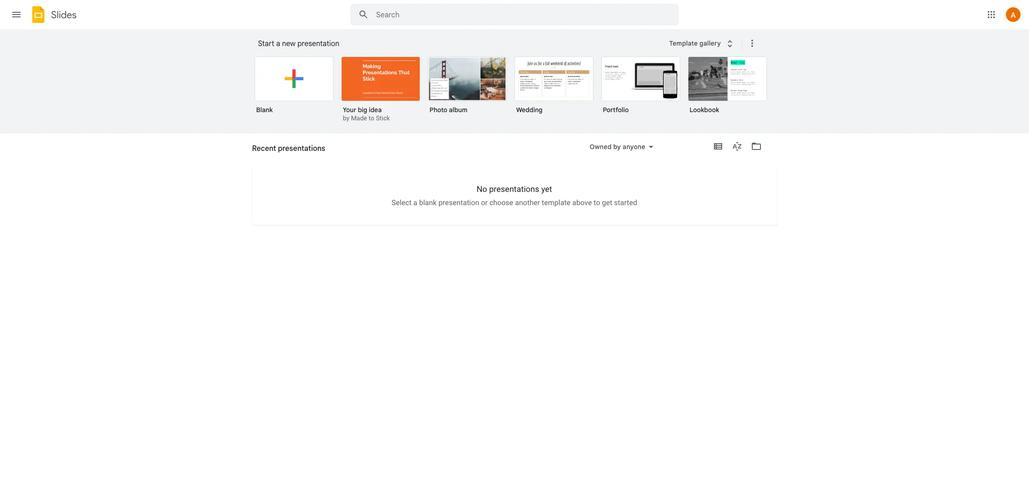 Task type: describe. For each thing, give the bounding box(es) containing it.
no
[[477, 184, 487, 194]]

wedding
[[516, 106, 543, 114]]

main menu image
[[11, 9, 22, 20]]

owned
[[590, 143, 612, 151]]

made
[[351, 115, 367, 122]]

start a new presentation
[[258, 39, 339, 48]]

your
[[343, 106, 356, 114]]

owned by anyone button
[[584, 141, 659, 152]]

template
[[542, 199, 571, 207]]

or
[[481, 199, 488, 207]]

Search bar text field
[[376, 10, 656, 20]]

portfolio
[[603, 106, 629, 114]]

yet
[[541, 184, 552, 194]]

by inside your big idea by made to stick
[[343, 115, 350, 122]]

wedding option
[[515, 57, 594, 120]]

start a new presentation heading
[[258, 29, 664, 58]]

big
[[358, 106, 367, 114]]

lookbook option
[[688, 57, 767, 120]]

choose
[[490, 199, 513, 207]]

presentation inside no presentations yet select a blank presentation or choose another template above to get started
[[439, 199, 479, 207]]

more actions. image
[[745, 38, 758, 49]]

presentations inside no presentations yet select a blank presentation or choose another template above to get started
[[489, 184, 539, 194]]

idea
[[369, 106, 382, 114]]

photo album
[[430, 106, 468, 114]]

by inside owned by anyone popup button
[[614, 143, 621, 151]]

blank option
[[254, 57, 333, 120]]

a inside no presentations yet select a blank presentation or choose another template above to get started
[[414, 199, 417, 207]]

photo
[[430, 106, 447, 114]]



Task type: locate. For each thing, give the bounding box(es) containing it.
made to stick link
[[351, 115, 390, 122]]

2 recent presentations from the top
[[252, 148, 316, 156]]

stick
[[376, 115, 390, 122]]

a
[[276, 39, 280, 48], [414, 199, 417, 207]]

presentation
[[298, 39, 339, 48], [439, 199, 479, 207]]

2 recent from the top
[[252, 148, 273, 156]]

presentation inside 'heading'
[[298, 39, 339, 48]]

1 vertical spatial by
[[614, 143, 621, 151]]

anyone
[[623, 143, 646, 151]]

a left blank
[[414, 199, 417, 207]]

0 horizontal spatial by
[[343, 115, 350, 122]]

recent presentations
[[252, 144, 325, 153], [252, 148, 316, 156]]

1 horizontal spatial to
[[594, 199, 600, 207]]

0 horizontal spatial a
[[276, 39, 280, 48]]

template
[[669, 39, 698, 47]]

recent presentations heading
[[252, 134, 325, 163]]

to
[[369, 115, 374, 122], [594, 199, 600, 207]]

by
[[343, 115, 350, 122], [614, 143, 621, 151]]

template gallery
[[669, 39, 721, 47]]

slides link
[[29, 5, 77, 26]]

a inside 'heading'
[[276, 39, 280, 48]]

None search field
[[350, 4, 679, 26]]

1 recent from the top
[[252, 144, 276, 153]]

recent
[[252, 144, 276, 153], [252, 148, 273, 156]]

album
[[449, 106, 468, 114]]

owned by anyone
[[590, 143, 646, 151]]

search image
[[354, 5, 373, 24]]

above
[[573, 199, 592, 207]]

0 vertical spatial a
[[276, 39, 280, 48]]

blank
[[256, 106, 273, 114]]

presentations
[[278, 144, 325, 153], [275, 148, 316, 156], [489, 184, 539, 194]]

0 horizontal spatial to
[[369, 115, 374, 122]]

1 vertical spatial presentation
[[439, 199, 479, 207]]

1 vertical spatial to
[[594, 199, 600, 207]]

select
[[392, 199, 412, 207]]

no presentations yet region
[[252, 184, 777, 207]]

recent inside heading
[[252, 144, 276, 153]]

to inside your big idea by made to stick
[[369, 115, 374, 122]]

to down idea
[[369, 115, 374, 122]]

lookbook
[[690, 106, 719, 114]]

get
[[602, 199, 613, 207]]

1 horizontal spatial by
[[614, 143, 621, 151]]

1 horizontal spatial presentation
[[439, 199, 479, 207]]

1 recent presentations from the top
[[252, 144, 325, 153]]

another
[[515, 199, 540, 207]]

0 vertical spatial to
[[369, 115, 374, 122]]

to left get
[[594, 199, 600, 207]]

presentation left or
[[439, 199, 479, 207]]

list box containing blank
[[254, 55, 779, 134]]

no presentations yet select a blank presentation or choose another template above to get started
[[392, 184, 637, 207]]

1 horizontal spatial a
[[414, 199, 417, 207]]

0 vertical spatial presentation
[[298, 39, 339, 48]]

to inside no presentations yet select a blank presentation or choose another template above to get started
[[594, 199, 600, 207]]

start
[[258, 39, 274, 48]]

new
[[282, 39, 296, 48]]

gallery
[[700, 39, 721, 47]]

presentation right new
[[298, 39, 339, 48]]

by right owned
[[614, 143, 621, 151]]

your big idea by made to stick
[[343, 106, 390, 122]]

template gallery button
[[664, 35, 742, 52]]

started
[[614, 199, 637, 207]]

by down 'your'
[[343, 115, 350, 122]]

a left new
[[276, 39, 280, 48]]

slides
[[51, 8, 77, 21]]

0 vertical spatial by
[[343, 115, 350, 122]]

blank
[[419, 199, 437, 207]]

photo album option
[[428, 57, 507, 120]]

presentations inside heading
[[278, 144, 325, 153]]

1 vertical spatial a
[[414, 199, 417, 207]]

your big idea option
[[341, 57, 420, 123]]

portfolio option
[[601, 57, 680, 120]]

0 horizontal spatial presentation
[[298, 39, 339, 48]]

list box
[[254, 55, 779, 134]]



Task type: vqa. For each thing, say whether or not it's contained in the screenshot.
"suggesting" DROPDOWN BUTTON
no



